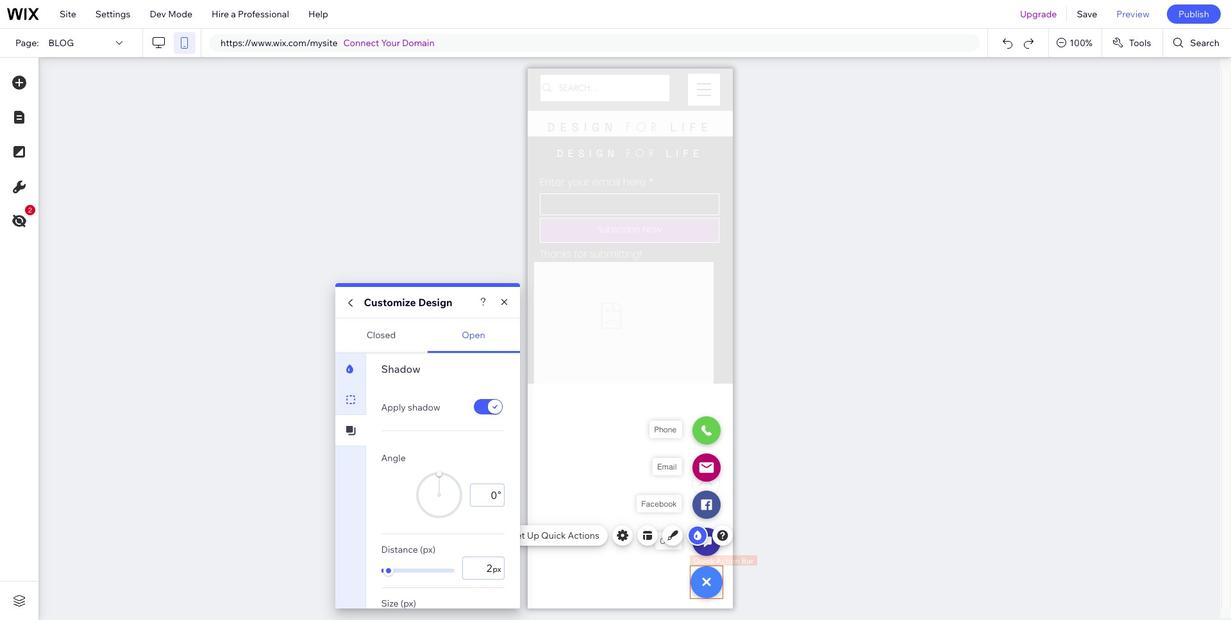 Task type: describe. For each thing, give the bounding box(es) containing it.
shadow
[[381, 363, 421, 376]]

dev
[[150, 8, 166, 20]]

customize
[[364, 296, 416, 309]]

distance (px)
[[381, 544, 436, 556]]

design
[[418, 296, 453, 309]]

2
[[28, 206, 32, 214]]

https://www.wix.com/mysite connect your domain
[[221, 37, 435, 49]]

save
[[1077, 8, 1097, 20]]

closed
[[367, 329, 396, 341]]

upgrade
[[1020, 8, 1057, 20]]

size (px)
[[381, 598, 416, 610]]

(px) for size (px)
[[401, 598, 416, 610]]

distance
[[381, 544, 418, 556]]

size
[[381, 598, 399, 610]]

open
[[462, 329, 485, 341]]

publish
[[1179, 8, 1209, 20]]

shadow
[[408, 402, 440, 414]]

search button
[[1163, 29, 1231, 57]]

save button
[[1067, 0, 1107, 28]]

actions
[[568, 530, 600, 542]]

professional
[[238, 8, 289, 20]]

set
[[511, 530, 525, 542]]

100% button
[[1049, 29, 1102, 57]]

preview
[[1117, 8, 1150, 20]]

customize design
[[364, 296, 453, 309]]



Task type: locate. For each thing, give the bounding box(es) containing it.
dev mode
[[150, 8, 192, 20]]

tools button
[[1102, 29, 1163, 57]]

2 button
[[6, 205, 35, 235]]

blog
[[48, 37, 74, 49]]

angle
[[381, 453, 406, 464]]

publish button
[[1167, 4, 1221, 24]]

search
[[1190, 37, 1220, 49]]

set up quick actions
[[511, 530, 600, 542]]

domain
[[402, 37, 435, 49]]

your
[[381, 37, 400, 49]]

apply
[[381, 402, 406, 414]]

connect
[[343, 37, 379, 49]]

hire a professional
[[212, 8, 289, 20]]

(px) right the size
[[401, 598, 416, 610]]

(px) for distance (px)
[[420, 544, 436, 556]]

placeholder text field
[[470, 484, 504, 507]]

site
[[60, 8, 76, 20]]

help
[[308, 8, 328, 20]]

a
[[231, 8, 236, 20]]

up
[[527, 530, 539, 542]]

1 vertical spatial (px)
[[401, 598, 416, 610]]

(px) right distance
[[420, 544, 436, 556]]

settings
[[95, 8, 130, 20]]

(px)
[[420, 544, 436, 556], [401, 598, 416, 610]]

100%
[[1070, 37, 1093, 49]]

preview button
[[1107, 0, 1159, 28]]

None text field
[[462, 557, 504, 580]]

switch
[[472, 399, 504, 417]]

0 horizontal spatial (px)
[[401, 598, 416, 610]]

mode
[[168, 8, 192, 20]]

tools
[[1129, 37, 1151, 49]]

quick
[[541, 530, 566, 542]]

hire
[[212, 8, 229, 20]]

apply shadow
[[381, 402, 440, 414]]

1 horizontal spatial (px)
[[420, 544, 436, 556]]

0 vertical spatial (px)
[[420, 544, 436, 556]]

https://www.wix.com/mysite
[[221, 37, 338, 49]]



Task type: vqa. For each thing, say whether or not it's contained in the screenshot.
"a"
yes



